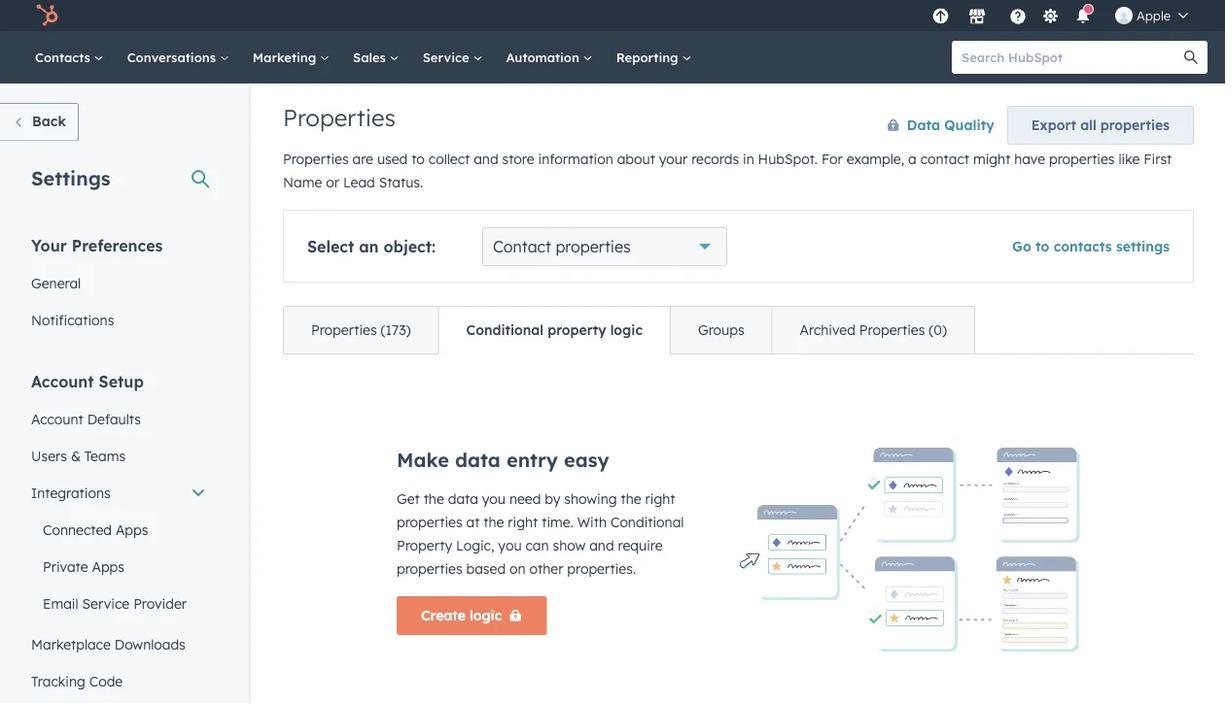 Task type: describe. For each thing, give the bounding box(es) containing it.
notifications button
[[1067, 0, 1100, 31]]

time.
[[542, 514, 573, 531]]

account defaults link
[[19, 401, 218, 438]]

marketing
[[253, 49, 320, 65]]

1 vertical spatial right
[[508, 514, 538, 531]]

your preferences element
[[19, 235, 218, 339]]

and inside properties are used to collect and store information about your records in hubspot. for example, a contact might have properties like first name or lead status.
[[474, 151, 498, 168]]

properties inside contact properties popup button
[[556, 237, 631, 257]]

have
[[1014, 151, 1045, 168]]

showing
[[564, 491, 617, 508]]

based
[[466, 561, 506, 578]]

lead
[[343, 174, 375, 191]]

select
[[307, 237, 354, 257]]

contact properties button
[[482, 228, 727, 266]]

back link
[[0, 103, 79, 141]]

properties for properties are used to collect and store information about your records in hubspot. for example, a contact might have properties like first name or lead status.
[[283, 151, 349, 168]]

marketing link
[[241, 31, 341, 84]]

teams
[[84, 448, 126, 465]]

properties (173)
[[311, 322, 411, 339]]

data quality
[[907, 117, 994, 134]]

conditional inside get the data you need by showing the right properties at the right time. with conditional property logic, you can show and require properties based on other properties.
[[610, 514, 684, 531]]

hubspot.
[[758, 151, 818, 168]]

users
[[31, 448, 67, 465]]

automation
[[506, 49, 583, 65]]

back
[[32, 113, 66, 130]]

show
[[553, 538, 586, 555]]

in
[[743, 151, 754, 168]]

0 vertical spatial you
[[482, 491, 506, 508]]

private
[[43, 559, 88, 576]]

notifications image
[[1074, 9, 1092, 26]]

marketplace downloads
[[31, 636, 186, 653]]

email service provider link
[[19, 586, 218, 623]]

settings
[[31, 166, 110, 190]]

can
[[525, 538, 549, 555]]

information
[[538, 151, 613, 168]]

connected apps
[[43, 522, 148, 539]]

marketplaces image
[[968, 9, 986, 26]]

sales link
[[341, 31, 411, 84]]

about
[[617, 151, 655, 168]]

first
[[1144, 151, 1172, 168]]

0 vertical spatial service
[[423, 49, 473, 65]]

tab list containing properties (173)
[[283, 306, 975, 355]]

your
[[659, 151, 688, 168]]

email service provider
[[43, 595, 187, 613]]

hubspot link
[[23, 4, 73, 27]]

logic inside tab list
[[610, 322, 643, 339]]

export
[[1031, 117, 1076, 134]]

users & teams
[[31, 448, 126, 465]]

0 vertical spatial data
[[455, 448, 501, 473]]

properties are used to collect and store information about your records in hubspot. for example, a contact might have properties like first name or lead status.
[[283, 151, 1172, 191]]

example,
[[847, 151, 904, 168]]

your preferences
[[31, 236, 163, 255]]

data quality button
[[867, 106, 995, 145]]

preferences
[[72, 236, 163, 255]]

settings link
[[1038, 5, 1063, 26]]

sales
[[353, 49, 390, 65]]

0 horizontal spatial the
[[424, 491, 444, 508]]

properties left (0)
[[859, 322, 925, 339]]

&
[[71, 448, 81, 465]]

create logic
[[421, 608, 502, 625]]

status.
[[379, 174, 423, 191]]

an
[[359, 237, 379, 257]]

apple menu
[[927, 0, 1202, 31]]

export all properties
[[1031, 117, 1170, 134]]

0 vertical spatial right
[[645, 491, 675, 508]]

go to contacts settings
[[1012, 238, 1170, 255]]

property
[[397, 538, 452, 555]]

1 vertical spatial you
[[498, 538, 522, 555]]

get the data you need by showing the right properties at the right time. with conditional property logic, you can show and require properties based on other properties.
[[397, 491, 684, 578]]

contacts
[[1054, 238, 1112, 255]]

service link
[[411, 31, 494, 84]]

with
[[577, 514, 607, 531]]

create logic button
[[397, 597, 547, 636]]

hubspot image
[[35, 4, 58, 27]]

integrations
[[31, 485, 111, 502]]

at
[[466, 514, 480, 531]]

data inside get the data you need by showing the right properties at the right time. with conditional property logic, you can show and require properties based on other properties.
[[448, 491, 478, 508]]

service inside account setup element
[[82, 595, 130, 613]]

object:
[[383, 237, 436, 257]]

archived
[[800, 322, 855, 339]]

data
[[907, 117, 940, 134]]

go
[[1012, 238, 1031, 255]]

conditional inside tab list
[[466, 322, 544, 339]]

reporting
[[616, 49, 682, 65]]

other
[[529, 561, 563, 578]]

settings image
[[1042, 8, 1059, 26]]

account defaults
[[31, 411, 141, 428]]

by
[[545, 491, 560, 508]]

email
[[43, 595, 78, 613]]

properties for properties
[[283, 103, 396, 132]]

marketplace downloads link
[[19, 627, 218, 664]]

store
[[502, 151, 534, 168]]

get
[[397, 491, 420, 508]]

automation link
[[494, 31, 604, 84]]

private apps link
[[19, 549, 218, 586]]

properties (173) link
[[284, 307, 438, 354]]

search button
[[1174, 41, 1208, 74]]

upgrade image
[[932, 8, 949, 26]]

defaults
[[87, 411, 141, 428]]

property
[[548, 322, 606, 339]]

apple button
[[1103, 0, 1200, 31]]

connected
[[43, 522, 112, 539]]

conversations link
[[115, 31, 241, 84]]



Task type: vqa. For each thing, say whether or not it's contained in the screenshot.
'Account' corresponding to Account Setup
yes



Task type: locate. For each thing, give the bounding box(es) containing it.
data left entry
[[455, 448, 501, 473]]

account for account setup
[[31, 372, 94, 391]]

and up properties.
[[589, 538, 614, 555]]

properties inside properties are used to collect and store information about your records in hubspot. for example, a contact might have properties like first name or lead status.
[[283, 151, 349, 168]]

properties left (173) at the top of page
[[311, 322, 377, 339]]

contact
[[920, 151, 969, 168]]

conditional property logic link
[[438, 307, 670, 354]]

bob builder image
[[1115, 7, 1133, 24]]

marketplaces button
[[957, 0, 997, 31]]

1 horizontal spatial logic
[[610, 322, 643, 339]]

tracking code link
[[19, 664, 218, 701]]

(173)
[[381, 322, 411, 339]]

account setup
[[31, 372, 144, 391]]

easy
[[564, 448, 609, 473]]

conditional
[[466, 322, 544, 339], [610, 514, 684, 531]]

on
[[509, 561, 526, 578]]

1 vertical spatial service
[[82, 595, 130, 613]]

properties up property
[[397, 514, 462, 531]]

notifications
[[31, 312, 114, 329]]

for
[[822, 151, 843, 168]]

and inside get the data you need by showing the right properties at the right time. with conditional property logic, you can show and require properties based on other properties.
[[589, 538, 614, 555]]

apps up email service provider
[[92, 559, 124, 576]]

like
[[1119, 151, 1140, 168]]

connected apps link
[[19, 512, 218, 549]]

account for account defaults
[[31, 411, 83, 428]]

service down the private apps link
[[82, 595, 130, 613]]

right
[[645, 491, 675, 508], [508, 514, 538, 531]]

1 horizontal spatial the
[[484, 514, 504, 531]]

contact properties
[[493, 237, 631, 257]]

1 vertical spatial conditional
[[610, 514, 684, 531]]

might
[[973, 151, 1010, 168]]

(0)
[[929, 322, 947, 339]]

0 horizontal spatial service
[[82, 595, 130, 613]]

tab list
[[283, 306, 975, 355]]

Search HubSpot search field
[[952, 41, 1190, 74]]

properties up name
[[283, 151, 349, 168]]

marketplace
[[31, 636, 111, 653]]

1 vertical spatial logic
[[470, 608, 502, 625]]

contacts
[[35, 49, 94, 65]]

2 account from the top
[[31, 411, 83, 428]]

and
[[474, 151, 498, 168], [589, 538, 614, 555]]

apps for private apps
[[92, 559, 124, 576]]

users & teams link
[[19, 438, 218, 475]]

properties down the all
[[1049, 151, 1115, 168]]

your
[[31, 236, 67, 255]]

account setup element
[[19, 371, 218, 704]]

you left 'need'
[[482, 491, 506, 508]]

archived properties (0) link
[[772, 307, 974, 354]]

select an object:
[[307, 237, 436, 257]]

you up the on
[[498, 538, 522, 555]]

1 horizontal spatial service
[[423, 49, 473, 65]]

export all properties button
[[1007, 106, 1194, 145]]

groups
[[698, 322, 744, 339]]

0 vertical spatial to
[[411, 151, 425, 168]]

0 horizontal spatial logic
[[470, 608, 502, 625]]

1 vertical spatial and
[[589, 538, 614, 555]]

all
[[1080, 117, 1096, 134]]

right down 'need'
[[508, 514, 538, 531]]

to right the go
[[1035, 238, 1049, 255]]

1 vertical spatial apps
[[92, 559, 124, 576]]

setup
[[99, 372, 144, 391]]

account up account defaults
[[31, 372, 94, 391]]

the right the at
[[484, 514, 504, 531]]

the right showing
[[621, 491, 641, 508]]

1 vertical spatial account
[[31, 411, 83, 428]]

logic inside 'button'
[[470, 608, 502, 625]]

integrations button
[[19, 475, 218, 512]]

0 horizontal spatial and
[[474, 151, 498, 168]]

the
[[424, 491, 444, 508], [621, 491, 641, 508], [484, 514, 504, 531]]

require
[[618, 538, 663, 555]]

need
[[509, 491, 541, 508]]

0 vertical spatial logic
[[610, 322, 643, 339]]

0 horizontal spatial right
[[508, 514, 538, 531]]

0 vertical spatial conditional
[[466, 322, 544, 339]]

properties up like at the right of page
[[1100, 117, 1170, 134]]

service right sales link
[[423, 49, 473, 65]]

data up the at
[[448, 491, 478, 508]]

apps for connected apps
[[116, 522, 148, 539]]

service
[[423, 49, 473, 65], [82, 595, 130, 613]]

records
[[691, 151, 739, 168]]

conversations
[[127, 49, 220, 65]]

1 horizontal spatial conditional
[[610, 514, 684, 531]]

general
[[31, 275, 81, 292]]

make
[[397, 448, 449, 473]]

to inside properties are used to collect and store information about your records in hubspot. for example, a contact might have properties like first name or lead status.
[[411, 151, 425, 168]]

properties inside export all properties button
[[1100, 117, 1170, 134]]

1 account from the top
[[31, 372, 94, 391]]

create
[[421, 608, 466, 625]]

search image
[[1184, 51, 1198, 64]]

provider
[[133, 595, 187, 613]]

notifications link
[[19, 302, 218, 339]]

conditional left property
[[466, 322, 544, 339]]

name
[[283, 174, 322, 191]]

apple
[[1137, 7, 1171, 23]]

help button
[[1001, 0, 1034, 31]]

quality
[[944, 117, 994, 134]]

account up users
[[31, 411, 83, 428]]

the right the get
[[424, 491, 444, 508]]

1 horizontal spatial right
[[645, 491, 675, 508]]

0 horizontal spatial to
[[411, 151, 425, 168]]

1 vertical spatial to
[[1035, 238, 1049, 255]]

help image
[[1009, 9, 1027, 26]]

right up the require
[[645, 491, 675, 508]]

account
[[31, 372, 94, 391], [31, 411, 83, 428]]

properties up are
[[283, 103, 396, 132]]

apps down integrations button
[[116, 522, 148, 539]]

0 vertical spatial apps
[[116, 522, 148, 539]]

properties.
[[567, 561, 636, 578]]

general link
[[19, 265, 218, 302]]

0 horizontal spatial conditional
[[466, 322, 544, 339]]

private apps
[[43, 559, 124, 576]]

to right used on the left top of the page
[[411, 151, 425, 168]]

to
[[411, 151, 425, 168], [1035, 238, 1049, 255]]

go to contacts settings button
[[1012, 238, 1170, 255]]

contact
[[493, 237, 551, 257]]

0 vertical spatial and
[[474, 151, 498, 168]]

properties for properties (173)
[[311, 322, 377, 339]]

1 horizontal spatial and
[[589, 538, 614, 555]]

conditional up the require
[[610, 514, 684, 531]]

2 horizontal spatial the
[[621, 491, 641, 508]]

upgrade link
[[928, 5, 953, 26]]

data
[[455, 448, 501, 473], [448, 491, 478, 508]]

properties right contact
[[556, 237, 631, 257]]

1 horizontal spatial to
[[1035, 238, 1049, 255]]

code
[[89, 673, 123, 690]]

and left store
[[474, 151, 498, 168]]

logic right property
[[610, 322, 643, 339]]

reporting link
[[604, 31, 703, 84]]

make data entry easy
[[397, 448, 609, 473]]

0 vertical spatial account
[[31, 372, 94, 391]]

1 vertical spatial data
[[448, 491, 478, 508]]

properties down property
[[397, 561, 462, 578]]

properties inside properties are used to collect and store information about your records in hubspot. for example, a contact might have properties like first name or lead status.
[[1049, 151, 1115, 168]]

conditional property logic
[[466, 322, 643, 339]]

logic right create
[[470, 608, 502, 625]]

you
[[482, 491, 506, 508], [498, 538, 522, 555]]

logic
[[610, 322, 643, 339], [470, 608, 502, 625]]



